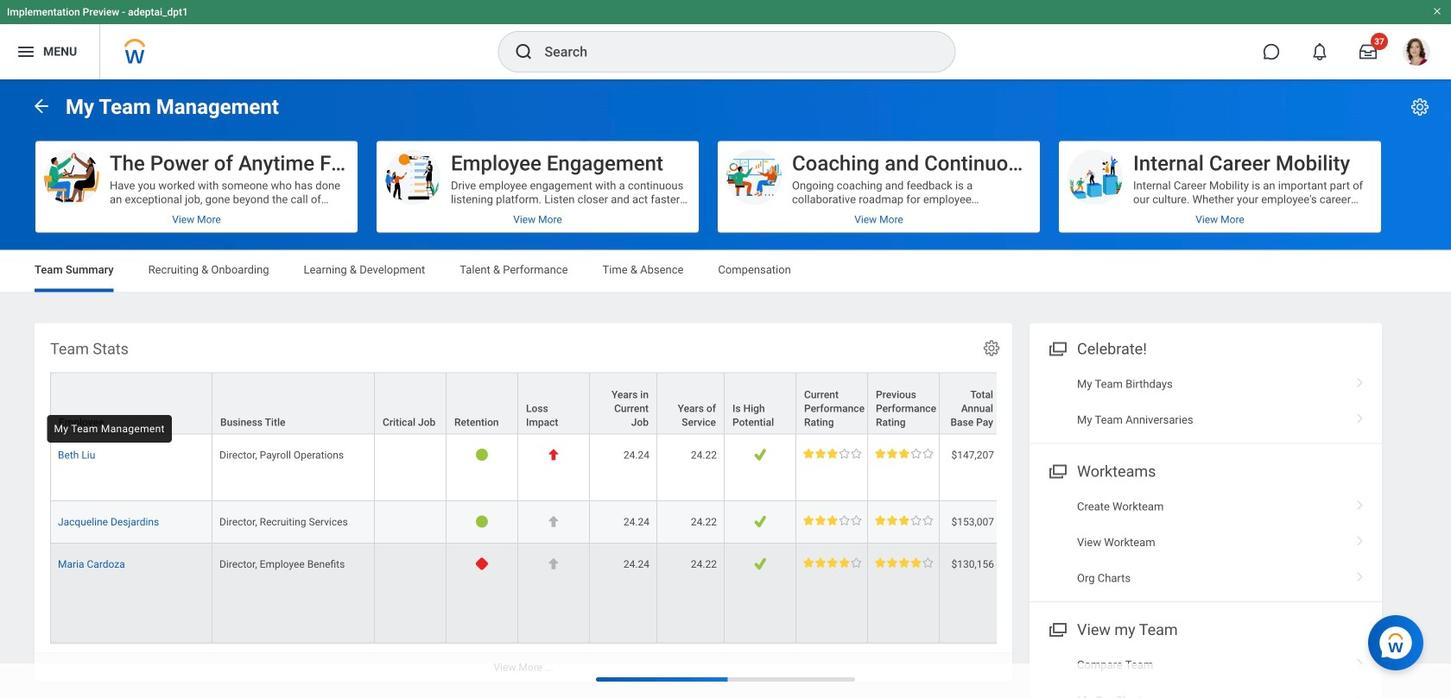Task type: describe. For each thing, give the bounding box(es) containing it.
1 chevron right image from the top
[[1350, 495, 1372, 512]]

the loss of this employee would be moderate or significant to the organization. image for second this worker has low retention risk. icon from the top of the the team stats element
[[547, 516, 560, 529]]

4 row from the top
[[50, 544, 1393, 644]]

3 chevron right image from the top
[[1350, 653, 1372, 670]]

1 this worker has low retention risk. image from the top
[[476, 449, 489, 462]]

team stats element
[[35, 324, 1393, 682]]

1 row from the top
[[50, 373, 1393, 436]]

inbox large image
[[1360, 43, 1377, 60]]

meets expectations - performance in line with a solid team contributor. image for the loss of this employee would be moderate or significant to the organization. image for second this worker has low retention risk. icon from the top of the the team stats element
[[804, 516, 862, 526]]

Search Workday  search field
[[545, 33, 920, 71]]

the worker has been assessed as having high potential. image for exceeds expectations - performance is excellent and generally surpassed expectations and required little to no supervision. image
[[754, 558, 767, 571]]

chevron right image for 3rd list from the bottom
[[1350, 408, 1372, 425]]

menu group image for 3rd list
[[1045, 618, 1069, 641]]

3 column header from the left
[[375, 373, 447, 436]]

4 column header from the left
[[868, 373, 940, 436]]

cell for 2nd this worker has low retention risk. icon from the bottom
[[375, 435, 447, 502]]

the worker has been assessed as having high potential. image for the loss of this employee would be moderate or significant to the organization. image for second this worker has low retention risk. icon from the top of the the team stats element's meets expectations - performance in line with a solid team contributor. image
[[754, 516, 767, 529]]

2 column header from the left
[[213, 373, 375, 436]]

4 chevron right image from the top
[[1350, 689, 1372, 699]]

configure this page image
[[1410, 97, 1431, 118]]

chevron right image for 2nd list from the bottom
[[1350, 530, 1372, 548]]

menu group image for 2nd list from the bottom
[[1045, 459, 1069, 483]]

this worker has a high retention risk - immediate action needed. image
[[476, 558, 489, 571]]

the worker has been assessed as having high potential. image for the loss of this employee would be catastrophic or critical to the organization. icon on the bottom left meets expectations - performance in line with a solid team contributor. image
[[754, 449, 767, 462]]



Task type: locate. For each thing, give the bounding box(es) containing it.
1 cell from the top
[[375, 435, 447, 502]]

cell for this worker has a high retention risk - immediate action needed. icon
[[375, 544, 447, 644]]

2 row from the top
[[50, 435, 1393, 502]]

2 menu group image from the top
[[1045, 459, 1069, 483]]

banner
[[0, 0, 1452, 79]]

menu group image
[[1045, 337, 1069, 360], [1045, 459, 1069, 483], [1045, 618, 1069, 641]]

0 vertical spatial this worker has low retention risk. image
[[476, 449, 489, 462]]

3 row from the top
[[50, 502, 1393, 544]]

tab list
[[17, 251, 1434, 292]]

2 list from the top
[[1030, 490, 1382, 597]]

meets expectations - performance in line with a solid team contributor. image for the loss of this employee would be catastrophic or critical to the organization. icon on the bottom left
[[804, 449, 862, 459]]

this worker has low retention risk. image
[[476, 449, 489, 462], [476, 516, 489, 529]]

1 vertical spatial menu group image
[[1045, 459, 1069, 483]]

1 vertical spatial list
[[1030, 490, 1382, 597]]

2 this worker has low retention risk. image from the top
[[476, 516, 489, 529]]

1 the worker has been assessed as having high potential. image from the top
[[754, 449, 767, 462]]

cell for second this worker has low retention risk. icon from the top of the the team stats element
[[375, 502, 447, 544]]

1 the loss of this employee would be moderate or significant to the organization. image from the top
[[547, 516, 560, 529]]

row
[[50, 373, 1393, 436], [50, 435, 1393, 502], [50, 502, 1393, 544], [50, 544, 1393, 644]]

column header
[[50, 373, 213, 436], [213, 373, 375, 436], [375, 373, 447, 436], [868, 373, 940, 436]]

chevron right image
[[1350, 495, 1372, 512], [1350, 566, 1372, 584], [1350, 653, 1372, 670], [1350, 689, 1372, 699]]

1 chevron right image from the top
[[1350, 372, 1372, 389]]

1 vertical spatial this worker has low retention risk. image
[[476, 516, 489, 529]]

the loss of this employee would be moderate or significant to the organization. image
[[547, 516, 560, 529], [547, 558, 560, 571]]

notifications large image
[[1312, 43, 1329, 60]]

chevron right image
[[1350, 372, 1372, 389], [1350, 408, 1372, 425], [1350, 530, 1372, 548]]

3 list from the top
[[1030, 648, 1382, 699]]

1 vertical spatial meets expectations - performance in line with a solid team contributor. image
[[804, 516, 862, 526]]

main content
[[0, 79, 1452, 699]]

the loss of this employee would be moderate or significant to the organization. image down the loss of this employee would be catastrophic or critical to the organization. icon on the bottom left
[[547, 516, 560, 529]]

the loss of this employee would be moderate or significant to the organization. image for this worker has a high retention risk - immediate action needed. icon
[[547, 558, 560, 571]]

this worker has low retention risk. image up this worker has a high retention risk - immediate action needed. icon
[[476, 516, 489, 529]]

0 vertical spatial the loss of this employee would be moderate or significant to the organization. image
[[547, 516, 560, 529]]

3 menu group image from the top
[[1045, 618, 1069, 641]]

menu group image for 3rd list from the bottom
[[1045, 337, 1069, 360]]

1 list from the top
[[1030, 367, 1382, 438]]

1 vertical spatial chevron right image
[[1350, 408, 1372, 425]]

0 vertical spatial list
[[1030, 367, 1382, 438]]

exceeds expectations - performance is excellent and generally surpassed expectations and required little to no supervision. image
[[804, 558, 862, 568]]

3 chevron right image from the top
[[1350, 530, 1372, 548]]

justify image
[[16, 41, 36, 62]]

this worker has low retention risk. image left the loss of this employee would be catastrophic or critical to the organization. icon on the bottom left
[[476, 449, 489, 462]]

2 cell from the top
[[375, 502, 447, 544]]

the loss of this employee would be moderate or significant to the organization. image right this worker has a high retention risk - immediate action needed. icon
[[547, 558, 560, 571]]

2 meets expectations - performance in line with a solid team contributor. image from the top
[[804, 516, 862, 526]]

1 vertical spatial the loss of this employee would be moderate or significant to the organization. image
[[547, 558, 560, 571]]

1 column header from the left
[[50, 373, 213, 436]]

3 the worker has been assessed as having high potential. image from the top
[[754, 558, 767, 571]]

2 the loss of this employee would be moderate or significant to the organization. image from the top
[[547, 558, 560, 571]]

cell
[[375, 435, 447, 502], [375, 502, 447, 544], [375, 544, 447, 644]]

profile logan mcneil image
[[1403, 38, 1431, 69]]

the loss of this employee would be catastrophic or critical to the organization. image
[[547, 449, 560, 462]]

2 chevron right image from the top
[[1350, 408, 1372, 425]]

the worker has been assessed as having high potential. image
[[754, 449, 767, 462], [754, 516, 767, 529], [754, 558, 767, 571]]

1 menu group image from the top
[[1045, 337, 1069, 360]]

meets expectations - performance in line with a solid team contributor. image
[[804, 449, 862, 459], [804, 516, 862, 526]]

0 vertical spatial meets expectations - performance in line with a solid team contributor. image
[[804, 449, 862, 459]]

3 cell from the top
[[375, 544, 447, 644]]

previous page image
[[31, 96, 52, 116]]

list
[[1030, 367, 1382, 438], [1030, 490, 1382, 597], [1030, 648, 1382, 699]]

configure team stats image
[[982, 339, 1001, 358]]

2 vertical spatial the worker has been assessed as having high potential. image
[[754, 558, 767, 571]]

0 vertical spatial menu group image
[[1045, 337, 1069, 360]]

2 vertical spatial list
[[1030, 648, 1382, 699]]

0 vertical spatial the worker has been assessed as having high potential. image
[[754, 449, 767, 462]]

0 vertical spatial chevron right image
[[1350, 372, 1372, 389]]

close environment banner image
[[1433, 6, 1443, 16]]

search image
[[514, 41, 534, 62]]

2 the worker has been assessed as having high potential. image from the top
[[754, 516, 767, 529]]

2 chevron right image from the top
[[1350, 566, 1372, 584]]

1 vertical spatial the worker has been assessed as having high potential. image
[[754, 516, 767, 529]]

1 meets expectations - performance in line with a solid team contributor. image from the top
[[804, 449, 862, 459]]

2 vertical spatial chevron right image
[[1350, 530, 1372, 548]]

2 vertical spatial menu group image
[[1045, 618, 1069, 641]]



Task type: vqa. For each thing, say whether or not it's contained in the screenshot.
fourth chevron right image from the bottom
yes



